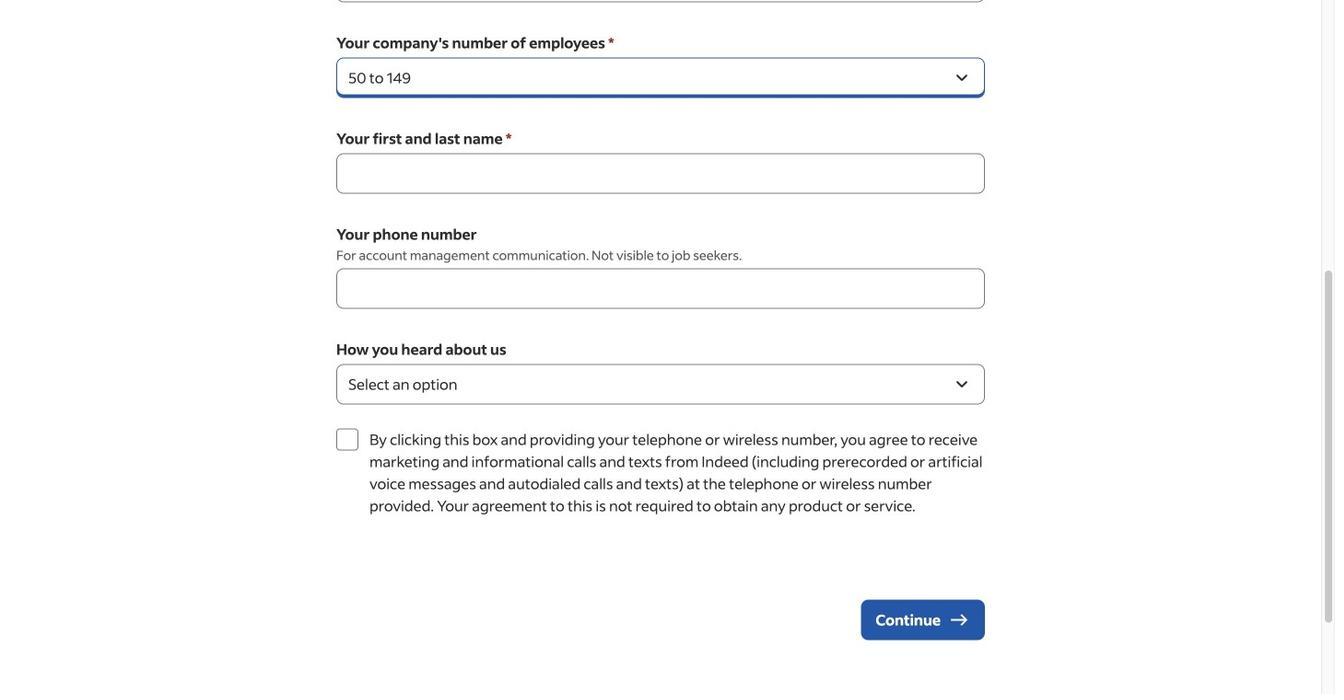 Task type: locate. For each thing, give the bounding box(es) containing it.
None checkbox
[[336, 429, 358, 451]]



Task type: vqa. For each thing, say whether or not it's contained in the screenshot.
Job to the right
no



Task type: describe. For each thing, give the bounding box(es) containing it.
Your first and last name field
[[336, 153, 985, 194]]

Your phone number telephone field
[[336, 269, 985, 309]]



